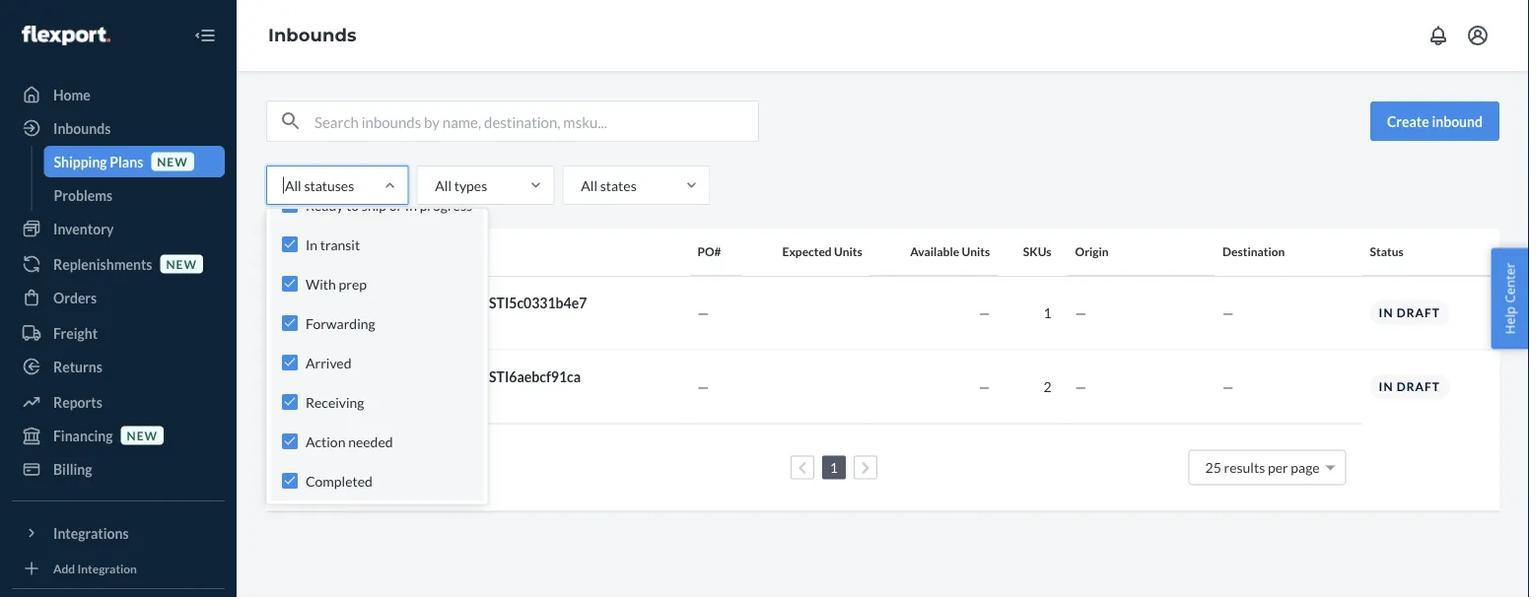 Task type: vqa. For each thing, say whether or not it's contained in the screenshot.
Financing
yes



Task type: describe. For each thing, give the bounding box(es) containing it.
reports link
[[12, 386, 225, 418]]

billing
[[53, 461, 92, 478]]

draft for 1
[[1397, 306, 1440, 320]]

chevron left image
[[798, 461, 807, 475]]

reserve for reserve storage shipment sti6aebcf91ca
[[324, 369, 374, 385]]

freight
[[53, 325, 98, 342]]

shipping
[[54, 153, 107, 170]]

reserve storage shipment sti6aebcf91ca created oct 23, 2023
[[324, 369, 581, 404]]

returns
[[53, 358, 102, 375]]

integration
[[77, 561, 137, 576]]

storage for reserve storage shipment sti6aebcf91ca
[[377, 369, 425, 385]]

square image for —
[[282, 307, 298, 323]]

page
[[1291, 459, 1320, 476]]

states
[[600, 177, 637, 194]]

1 link
[[826, 459, 842, 476]]

new for shipping plans
[[157, 154, 188, 169]]

units for expected units
[[834, 245, 862, 259]]

problems
[[54, 187, 112, 204]]

25 results per page option
[[1205, 459, 1320, 476]]

ship
[[362, 197, 386, 213]]

1 vertical spatial inbounds link
[[12, 112, 225, 144]]

sti6aebcf91ca
[[489, 369, 581, 385]]

sti5c0331b4e7
[[489, 295, 587, 312]]

in transit
[[306, 236, 360, 253]]

shipping plans
[[54, 153, 143, 170]]

all states
[[581, 177, 637, 194]]

per
[[1268, 459, 1288, 476]]

orders
[[53, 289, 97, 306]]

1 vertical spatial inbounds
[[53, 120, 111, 137]]

1 horizontal spatial inbounds link
[[268, 24, 356, 46]]

freight link
[[12, 317, 225, 349]]

new for financing
[[127, 428, 158, 443]]

help center
[[1501, 263, 1519, 335]]

ready
[[306, 197, 344, 213]]

27,
[[392, 315, 408, 330]]

ready to ship or in progress
[[306, 197, 472, 213]]

oct for reserve storage shipment sti5c0331b4e7
[[370, 315, 389, 330]]

forwarding
[[306, 315, 375, 332]]

receiving
[[306, 394, 364, 411]]

progress
[[420, 197, 472, 213]]

arrived
[[306, 354, 351, 371]]

23,
[[392, 389, 408, 404]]

create inbound
[[1387, 113, 1483, 130]]

flexport logo image
[[22, 26, 110, 45]]

integrations
[[53, 525, 129, 542]]

all types
[[435, 177, 487, 194]]

returns link
[[12, 351, 225, 383]]

created for reserve storage shipment sti6aebcf91ca
[[324, 389, 367, 404]]

problems link
[[44, 179, 225, 211]]

all for all states
[[581, 177, 597, 194]]

billing link
[[12, 453, 225, 485]]

reports
[[53, 394, 102, 411]]

shipments
[[323, 245, 379, 259]]

plans
[[110, 153, 143, 170]]

expected units
[[782, 245, 862, 259]]

shipment for sti5c0331b4e7
[[427, 295, 486, 312]]

open account menu image
[[1466, 24, 1490, 47]]

25
[[1205, 459, 1221, 476]]



Task type: locate. For each thing, give the bounding box(es) containing it.
oct left 27,
[[370, 315, 389, 330]]

1 oct from the top
[[370, 315, 389, 330]]

2023 right 27,
[[410, 315, 438, 330]]

reserve
[[324, 295, 374, 312], [324, 369, 374, 385]]

1 all from the left
[[285, 177, 301, 194]]

2023 for sti5c0331b4e7
[[410, 315, 438, 330]]

2
[[1044, 379, 1052, 395]]

results
[[1224, 459, 1265, 476]]

1 vertical spatial 1
[[830, 459, 838, 476]]

shipment
[[427, 295, 486, 312], [427, 369, 486, 385]]

financing
[[53, 427, 113, 444]]

2 units from the left
[[962, 245, 990, 259]]

1 square image from the top
[[282, 245, 298, 261]]

created inside reserve storage shipment sti6aebcf91ca created oct 23, 2023
[[324, 389, 367, 404]]

1 storage from the top
[[377, 295, 425, 312]]

1 horizontal spatial 1
[[1044, 305, 1052, 321]]

2 vertical spatial new
[[127, 428, 158, 443]]

0 vertical spatial in draft
[[1379, 306, 1440, 320]]

1 vertical spatial shipment
[[427, 369, 486, 385]]

available units
[[910, 245, 990, 259]]

oct inside reserve storage shipment sti6aebcf91ca created oct 23, 2023
[[370, 389, 389, 404]]

1 units from the left
[[834, 245, 862, 259]]

add
[[53, 561, 75, 576]]

close navigation image
[[193, 24, 217, 47]]

0 vertical spatial new
[[157, 154, 188, 169]]

to
[[346, 197, 359, 213]]

0 vertical spatial square image
[[282, 245, 298, 261]]

square image left forwarding
[[282, 307, 298, 323]]

in draft
[[1379, 306, 1440, 320], [1379, 380, 1440, 394]]

square image left in transit
[[282, 245, 298, 261]]

new
[[157, 154, 188, 169], [166, 257, 197, 271], [127, 428, 158, 443]]

2 horizontal spatial all
[[581, 177, 597, 194]]

destination
[[1223, 245, 1285, 259]]

created for reserve storage shipment sti5c0331b4e7
[[324, 315, 367, 330]]

help center button
[[1491, 248, 1529, 349]]

0 vertical spatial storage
[[377, 295, 425, 312]]

completed
[[306, 473, 373, 489]]

new up orders "link"
[[166, 257, 197, 271]]

action needed
[[306, 433, 393, 450]]

create
[[1387, 113, 1429, 130]]

0 horizontal spatial units
[[834, 245, 862, 259]]

square image
[[282, 245, 298, 261], [282, 307, 298, 323]]

shipment inside reserve storage shipment sti6aebcf91ca created oct 23, 2023
[[427, 369, 486, 385]]

2023 right 23,
[[410, 389, 438, 404]]

0 vertical spatial created
[[324, 315, 367, 330]]

0 vertical spatial draft
[[1397, 306, 1440, 320]]

all statuses
[[285, 177, 354, 194]]

0 vertical spatial shipment
[[427, 295, 486, 312]]

storage up 27,
[[377, 295, 425, 312]]

new right 'plans'
[[157, 154, 188, 169]]

2 shipment from the top
[[427, 369, 486, 385]]

0 vertical spatial inbounds link
[[268, 24, 356, 46]]

1 draft from the top
[[1397, 306, 1440, 320]]

2023 inside reserve storage shipment sti5c0331b4e7 created oct 27, 2023
[[410, 315, 438, 330]]

expected
[[782, 245, 832, 259]]

types
[[454, 177, 487, 194]]

created inside reserve storage shipment sti5c0331b4e7 created oct 27, 2023
[[324, 315, 367, 330]]

2 oct from the top
[[370, 389, 389, 404]]

Search inbounds by name, destination, msku... text field
[[314, 102, 758, 141]]

inventory
[[53, 220, 114, 237]]

reserve inside reserve storage shipment sti5c0331b4e7 created oct 27, 2023
[[324, 295, 374, 312]]

2 draft from the top
[[1397, 380, 1440, 394]]

0 horizontal spatial inbounds
[[53, 120, 111, 137]]

2 square image from the top
[[282, 307, 298, 323]]

created down arrived
[[324, 389, 367, 404]]

shipment inside reserve storage shipment sti5c0331b4e7 created oct 27, 2023
[[427, 295, 486, 312]]

1 horizontal spatial inbounds
[[268, 24, 356, 46]]

replenishments
[[53, 256, 152, 273]]

1 shipment from the top
[[427, 295, 486, 312]]

status
[[1370, 245, 1404, 259]]

25 results per page
[[1205, 459, 1320, 476]]

inventory link
[[12, 213, 225, 244]]

statuses
[[304, 177, 354, 194]]

in
[[405, 197, 417, 213], [306, 236, 318, 253], [1379, 306, 1393, 320], [1379, 380, 1393, 394]]

open notifications image
[[1427, 24, 1450, 47]]

0 horizontal spatial inbounds link
[[12, 112, 225, 144]]

1 vertical spatial oct
[[370, 389, 389, 404]]

all for all statuses
[[285, 177, 301, 194]]

integrations button
[[12, 518, 225, 549]]

skus
[[1023, 245, 1052, 259]]

home link
[[12, 79, 225, 110]]

1 vertical spatial draft
[[1397, 380, 1440, 394]]

all left states
[[581, 177, 597, 194]]

2 2023 from the top
[[410, 389, 438, 404]]

2 all from the left
[[435, 177, 451, 194]]

2 reserve from the top
[[324, 369, 374, 385]]

storage
[[377, 295, 425, 312], [377, 369, 425, 385]]

1 vertical spatial created
[[324, 389, 367, 404]]

in draft for 1
[[1379, 306, 1440, 320]]

add integration link
[[12, 557, 225, 581]]

draft
[[1397, 306, 1440, 320], [1397, 380, 1440, 394]]

0 vertical spatial reserve
[[324, 295, 374, 312]]

units for available units
[[962, 245, 990, 259]]

needed
[[348, 433, 393, 450]]

all up progress
[[435, 177, 451, 194]]

1 vertical spatial storage
[[377, 369, 425, 385]]

1
[[1044, 305, 1052, 321], [830, 459, 838, 476]]

3 all from the left
[[581, 177, 597, 194]]

all
[[285, 177, 301, 194], [435, 177, 451, 194], [581, 177, 597, 194]]

0 vertical spatial oct
[[370, 315, 389, 330]]

in draft for 2
[[1379, 380, 1440, 394]]

oct left 23,
[[370, 389, 389, 404]]

storage for reserve storage shipment sti5c0331b4e7
[[377, 295, 425, 312]]

units right available
[[962, 245, 990, 259]]

add integration
[[53, 561, 137, 576]]

square image for po#
[[282, 245, 298, 261]]

storage inside reserve storage shipment sti5c0331b4e7 created oct 27, 2023
[[377, 295, 425, 312]]

0 horizontal spatial all
[[285, 177, 301, 194]]

0 vertical spatial inbounds
[[268, 24, 356, 46]]

0 horizontal spatial 1
[[830, 459, 838, 476]]

transit
[[320, 236, 360, 253]]

units
[[834, 245, 862, 259], [962, 245, 990, 259]]

1 reserve from the top
[[324, 295, 374, 312]]

shipment left sti5c0331b4e7 at the left
[[427, 295, 486, 312]]

inbounds link
[[268, 24, 356, 46], [12, 112, 225, 144]]

1 left chevron right icon
[[830, 459, 838, 476]]

reserve up receiving
[[324, 369, 374, 385]]

shipment down reserve storage shipment sti5c0331b4e7 created oct 27, 2023
[[427, 369, 486, 385]]

with prep
[[306, 276, 367, 292]]

2023
[[410, 315, 438, 330], [410, 389, 438, 404]]

1 2023 from the top
[[410, 315, 438, 330]]

1 created from the top
[[324, 315, 367, 330]]

orders link
[[12, 282, 225, 314]]

help
[[1501, 307, 1519, 335]]

create inbound button
[[1370, 102, 1499, 141]]

po#
[[698, 245, 721, 259]]

1 vertical spatial new
[[166, 257, 197, 271]]

action
[[306, 433, 345, 450]]

center
[[1501, 263, 1519, 303]]

reserve for reserve storage shipment sti5c0331b4e7
[[324, 295, 374, 312]]

oct inside reserve storage shipment sti5c0331b4e7 created oct 27, 2023
[[370, 315, 389, 330]]

storage up 23,
[[377, 369, 425, 385]]

1 vertical spatial square image
[[282, 307, 298, 323]]

reserve down prep
[[324, 295, 374, 312]]

0 vertical spatial 1
[[1044, 305, 1052, 321]]

created
[[324, 315, 367, 330], [324, 389, 367, 404]]

2023 for sti6aebcf91ca
[[410, 389, 438, 404]]

2 in draft from the top
[[1379, 380, 1440, 394]]

2023 inside reserve storage shipment sti6aebcf91ca created oct 23, 2023
[[410, 389, 438, 404]]

inbounds
[[268, 24, 356, 46], [53, 120, 111, 137]]

prep
[[339, 276, 367, 292]]

storage inside reserve storage shipment sti6aebcf91ca created oct 23, 2023
[[377, 369, 425, 385]]

1 horizontal spatial all
[[435, 177, 451, 194]]

2 storage from the top
[[377, 369, 425, 385]]

or
[[389, 197, 402, 213]]

oct for reserve storage shipment sti6aebcf91ca
[[370, 389, 389, 404]]

draft for 2
[[1397, 380, 1440, 394]]

—
[[698, 305, 709, 321], [979, 305, 990, 321], [1075, 305, 1087, 321], [1223, 305, 1234, 321], [698, 379, 709, 395], [979, 379, 990, 395], [1075, 379, 1087, 395], [1223, 379, 1234, 395]]

chevron right image
[[861, 461, 870, 475]]

reserve inside reserve storage shipment sti6aebcf91ca created oct 23, 2023
[[324, 369, 374, 385]]

1 vertical spatial 2023
[[410, 389, 438, 404]]

oct
[[370, 315, 389, 330], [370, 389, 389, 404]]

available
[[910, 245, 959, 259]]

created down prep
[[324, 315, 367, 330]]

1 down skus
[[1044, 305, 1052, 321]]

2 created from the top
[[324, 389, 367, 404]]

new down the reports link
[[127, 428, 158, 443]]

0 vertical spatial 2023
[[410, 315, 438, 330]]

origin
[[1075, 245, 1109, 259]]

all for all types
[[435, 177, 451, 194]]

home
[[53, 86, 91, 103]]

with
[[306, 276, 336, 292]]

1 horizontal spatial units
[[962, 245, 990, 259]]

all left statuses
[[285, 177, 301, 194]]

inbound
[[1432, 113, 1483, 130]]

1 in draft from the top
[[1379, 306, 1440, 320]]

1 vertical spatial reserve
[[324, 369, 374, 385]]

units right 'expected'
[[834, 245, 862, 259]]

shipment for sti6aebcf91ca
[[427, 369, 486, 385]]

reserve storage shipment sti5c0331b4e7 created oct 27, 2023
[[324, 295, 587, 330]]

new for replenishments
[[166, 257, 197, 271]]

square image
[[282, 381, 298, 397]]

1 vertical spatial in draft
[[1379, 380, 1440, 394]]



